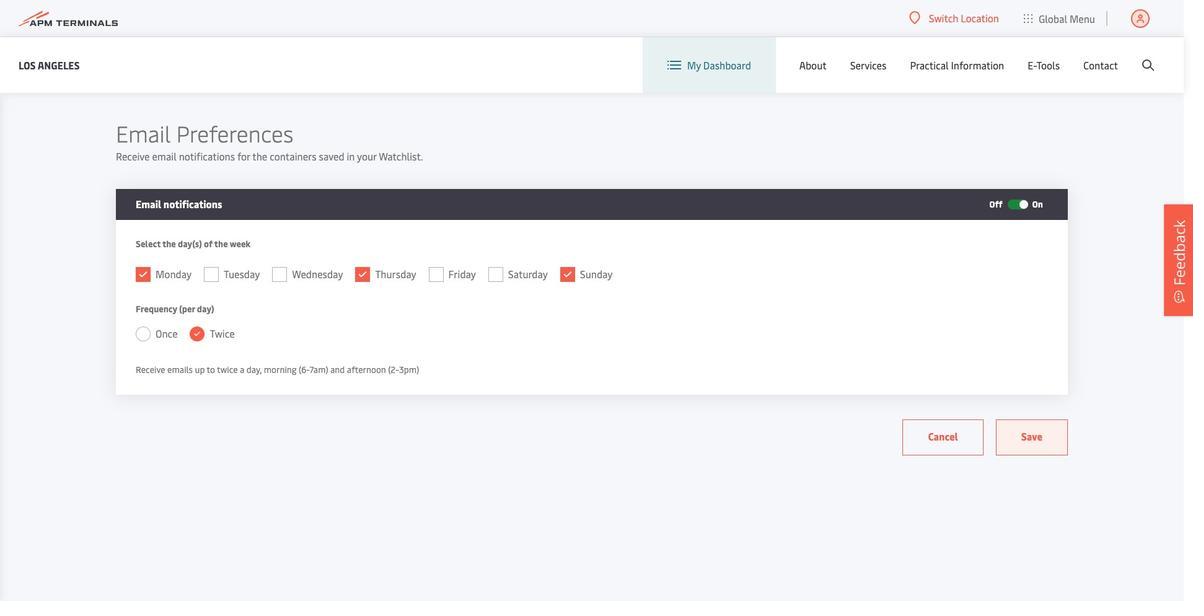 Task type: locate. For each thing, give the bounding box(es) containing it.
container id up 'emails'
[[160, 337, 197, 361]]

from for msmu6465721
[[174, 300, 193, 312]]

the right show
[[631, 26, 646, 40]]

containers inside email preferences receive email notifications for the containers saved in your watchlist.
[[270, 149, 317, 163]]

from up email
[[174, 106, 193, 118]]

the left ready
[[253, 149, 267, 163]]

container
[[160, 143, 197, 155], [343, 143, 380, 155], [160, 337, 197, 349]]

gated-
[[116, 260, 168, 283]]

1 vertical spatial of
[[243, 337, 252, 349]]

week
[[230, 238, 251, 250]]

msc
[[473, 379, 491, 391], [412, 385, 429, 397]]

email inside email preferences receive email notifications for the containers saved in your watchlist.
[[116, 118, 171, 148]]

of left ready
[[240, 143, 249, 155]]

1 vertical spatial notifications
[[164, 197, 222, 211]]

container id for sudu8551170
[[160, 143, 197, 167]]

and left date
[[708, 26, 724, 40]]

remove from list
[[141, 106, 207, 118], [141, 300, 207, 312]]

paloma
[[473, 391, 507, 403]]

1 vertical spatial receive
[[136, 364, 165, 376]]

1 vertical spatial remove from list
[[141, 300, 207, 312]]

for
[[305, 143, 316, 155], [237, 149, 250, 163]]

the
[[407, 26, 422, 40], [631, 26, 646, 40], [253, 149, 267, 163], [162, 238, 176, 250], [214, 238, 228, 250]]

id up the email notifications
[[160, 155, 168, 167]]

size / type / height
[[999, 137, 1025, 172]]

in
[[313, 26, 321, 40], [347, 149, 355, 163]]

0 vertical spatial notifications
[[179, 149, 235, 163]]

bill of lading button left ready
[[225, 143, 271, 167]]

40/gp/96 for 16169.0
[[999, 195, 1038, 207]]

/
[[1016, 137, 1019, 149], [1019, 149, 1022, 161]]

2 list from the top
[[195, 300, 207, 312]]

of for un929390
[[243, 337, 252, 349]]

services
[[851, 58, 887, 72]]

bill of lading for 230182785
[[225, 143, 251, 167]]

id
[[160, 155, 168, 167], [160, 349, 168, 361]]

40/gp/96 down height
[[999, 195, 1038, 207]]

status
[[343, 155, 368, 167]]

for inside email preferences receive email notifications for the containers saved in your watchlist.
[[237, 149, 250, 163]]

09/26/23
[[532, 189, 570, 201]]

bill of lading up a
[[229, 337, 255, 361]]

maersk charleston
[[470, 189, 522, 213]]

remove from list up once
[[141, 300, 207, 312]]

list for sudu8551170
[[195, 106, 207, 118]]

40/gp/96 left 14991.0
[[992, 385, 1031, 397]]

twice
[[217, 364, 238, 376]]

2 container id button from the top
[[160, 337, 221, 361]]

contact button
[[1084, 37, 1119, 93]]

date
[[727, 26, 747, 40]]

size
[[999, 137, 1014, 149]]

preferences
[[176, 118, 294, 148]]

bill of lading button up day,
[[229, 337, 273, 361]]

search and filter
[[797, 106, 861, 118]]

and
[[708, 26, 724, 40], [825, 106, 839, 118], [331, 364, 345, 376]]

msc down 3pm)
[[412, 385, 429, 397]]

lading up a
[[229, 349, 255, 361]]

bill
[[225, 143, 238, 155], [229, 337, 241, 349]]

1 vertical spatial from
[[174, 300, 193, 312]]

lading down the "preferences"
[[225, 155, 251, 167]]

0 vertical spatial bill of lading button
[[225, 143, 271, 167]]

notifications up select the day(s) of the week
[[164, 197, 222, 211]]

on
[[1033, 198, 1044, 210]]

bill for 230182785
[[225, 143, 238, 155]]

from inside button
[[174, 300, 193, 312]]

edit columns
[[985, 106, 1036, 118]]

the right of
[[214, 238, 228, 250]]

1 vertical spatial container id button
[[160, 337, 221, 361]]

bill of lading up 230182785
[[225, 143, 251, 167]]

0 vertical spatial email
[[116, 118, 171, 148]]

monday
[[156, 267, 192, 281]]

yard
[[343, 195, 364, 207]]

off
[[990, 198, 1003, 210]]

type
[[999, 149, 1017, 161]]

1 vertical spatial remove
[[141, 300, 172, 312]]

1 horizontal spatial for
[[305, 143, 316, 155]]

of
[[204, 238, 213, 250]]

notifications
[[898, 106, 948, 118]]

in left the your
[[347, 149, 355, 163]]

*3rd shift appointment dates in termpoint reflect the previous day. appointments listed below show the actual time and date customers should arrive.
[[181, 26, 858, 40]]

(6-
[[299, 364, 310, 376]]

remove from list inside button
[[141, 300, 207, 312]]

not ready image
[[303, 385, 316, 398]]

tuesday
[[224, 267, 260, 281]]

released
[[712, 195, 752, 207], [767, 195, 808, 207], [705, 385, 746, 397], [761, 385, 801, 397]]

(1c32581)
[[650, 208, 687, 220]]

2 id from the top
[[160, 349, 168, 361]]

0 horizontal spatial msc
[[412, 385, 429, 397]]

1 container id button from the top
[[160, 143, 217, 167]]

1 vertical spatial bill of lading
[[229, 337, 255, 361]]

1 horizontal spatial msc
[[473, 379, 491, 391]]

the inside email preferences receive email notifications for the containers saved in your watchlist.
[[253, 149, 267, 163]]

angeles
[[38, 58, 80, 72]]

remove for msmu6465721
[[141, 300, 172, 312]]

height
[[999, 161, 1025, 172]]

receive left email
[[116, 149, 150, 163]]

0 vertical spatial containers
[[270, 149, 317, 163]]

2 from from the top
[[174, 300, 193, 312]]

shipping
[[408, 143, 442, 155]]

0 vertical spatial receive
[[116, 149, 150, 163]]

up
[[195, 364, 205, 376]]

select
[[136, 238, 161, 250]]

container for un929390
[[160, 337, 197, 349]]

0 vertical spatial and
[[708, 26, 724, 40]]

None checkbox
[[128, 147, 143, 162], [128, 194, 143, 209], [204, 267, 219, 282], [272, 267, 287, 282], [128, 341, 143, 356], [128, 147, 143, 162], [128, 194, 143, 209], [204, 267, 219, 282], [272, 267, 287, 282], [128, 341, 143, 356]]

0 vertical spatial from
[[174, 106, 193, 118]]

ready
[[279, 143, 303, 155]]

remove from list up email
[[141, 106, 207, 118]]

*3rd
[[181, 26, 201, 40]]

friday
[[449, 267, 476, 281]]

0 vertical spatial container id button
[[160, 143, 217, 167]]

id down once
[[160, 349, 168, 361]]

remove up once
[[141, 300, 172, 312]]

0 vertical spatial lading
[[225, 155, 251, 167]]

container id button up up
[[160, 337, 221, 361]]

bill up 230182785
[[225, 143, 238, 155]]

about button
[[800, 37, 827, 93]]

container id up sudu8551170
[[160, 143, 197, 167]]

40/gp/96 for 14991.0
[[992, 385, 1031, 397]]

remove from list for msmu6465721
[[141, 300, 207, 312]]

1 vertical spatial list
[[195, 300, 207, 312]]

remove inside button
[[141, 300, 172, 312]]

msc up paloma
[[473, 379, 491, 391]]

None radio
[[136, 327, 151, 342]]

container id button for sudu8551170
[[160, 143, 217, 167]]

container id button
[[160, 143, 217, 167], [160, 337, 221, 361]]

1 remove from list from the top
[[141, 106, 207, 118]]

2 remove from the top
[[141, 300, 172, 312]]

size / type / height button
[[999, 137, 1042, 172]]

0 vertical spatial bill
[[225, 143, 238, 155]]

from left day)
[[174, 300, 193, 312]]

receive left 'emails'
[[136, 364, 165, 376]]

2 remove from list from the top
[[141, 300, 207, 312]]

0 horizontal spatial in
[[313, 26, 321, 40]]

for right ready
[[305, 143, 316, 155]]

email up select at the left top of page
[[136, 197, 161, 211]]

day,
[[247, 364, 262, 376]]

0 horizontal spatial and
[[331, 364, 345, 376]]

msc inside msc paloma
[[473, 379, 491, 391]]

practical information
[[911, 58, 1005, 72]]

ready for delivery?
[[279, 143, 316, 167]]

yard
[[650, 183, 667, 195]]

container id button up sudu8551170
[[160, 143, 217, 167]]

1 vertical spatial bill of lading button
[[229, 337, 273, 361]]

0 horizontal spatial for
[[237, 149, 250, 163]]

container for 230182785
[[160, 143, 197, 155]]

receive emails up to twice a day, morning (6-7am) and afternoon (2-3pm)
[[136, 364, 419, 376]]

and right 7am)
[[331, 364, 345, 376]]

1 list from the top
[[195, 106, 207, 118]]

arrive.
[[831, 26, 858, 40]]

1 vertical spatial id
[[160, 349, 168, 361]]

list for msmu6465721
[[195, 300, 207, 312]]

0 vertical spatial 40/gp/96
[[999, 195, 1038, 207]]

1 vertical spatial container id
[[160, 337, 197, 361]]

to
[[207, 364, 215, 376]]

your
[[357, 149, 377, 163]]

1 horizontal spatial in
[[347, 149, 355, 163]]

lading for 230182785
[[225, 155, 251, 167]]

id for sudu8551170
[[160, 155, 168, 167]]

0 vertical spatial id
[[160, 155, 168, 167]]

container status
[[343, 143, 380, 167]]

dashboard
[[704, 58, 752, 72]]

1 vertical spatial lading
[[229, 349, 255, 361]]

notifications down the "preferences"
[[179, 149, 235, 163]]

weight
[[1046, 343, 1074, 355]]

msc for msc
[[412, 385, 429, 397]]

for inside ready for delivery?
[[305, 143, 316, 155]]

bill up a
[[229, 337, 241, 349]]

1 vertical spatial bill
[[229, 337, 241, 349]]

msc for msc paloma
[[473, 379, 491, 391]]

saturday
[[508, 267, 548, 281]]

1 vertical spatial 40/gp/96
[[992, 385, 1031, 397]]

notifications inside email preferences receive email notifications for the containers saved in your watchlist.
[[179, 149, 235, 163]]

email preferences receive email notifications for the containers saved in your watchlist.
[[116, 118, 423, 163]]

2 horizontal spatial and
[[825, 106, 839, 118]]

1 vertical spatial email
[[136, 197, 161, 211]]

0 vertical spatial remove from list
[[141, 106, 207, 118]]

email up email
[[116, 118, 171, 148]]

of right twice in the bottom of the page
[[243, 337, 252, 349]]

0 vertical spatial bill of lading
[[225, 143, 251, 167]]

0 vertical spatial of
[[240, 143, 249, 155]]

0 vertical spatial container id
[[160, 143, 197, 167]]

notifications
[[179, 149, 235, 163], [164, 197, 222, 211]]

in right dates
[[313, 26, 321, 40]]

grounded
[[650, 195, 688, 207]]

1 id from the top
[[160, 155, 168, 167]]

1 vertical spatial in
[[347, 149, 355, 163]]

lading
[[225, 155, 251, 167], [229, 349, 255, 361]]

search and filter button
[[772, 102, 861, 122]]

230182785
[[225, 195, 269, 207]]

0 vertical spatial list
[[195, 106, 207, 118]]

None checkbox
[[136, 267, 151, 282], [356, 267, 370, 282], [429, 267, 444, 282], [489, 267, 504, 282], [561, 267, 575, 282], [128, 384, 143, 399], [136, 267, 151, 282], [356, 267, 370, 282], [429, 267, 444, 282], [489, 267, 504, 282], [561, 267, 575, 282], [128, 384, 143, 399]]

un929390
[[229, 385, 271, 397]]

receive inside email preferences receive email notifications for the containers saved in your watchlist.
[[116, 149, 150, 163]]

remove right 1
[[141, 106, 172, 118]]

0 vertical spatial remove
[[141, 106, 172, 118]]

email for notifications
[[136, 197, 161, 211]]

0 vertical spatial in
[[313, 26, 321, 40]]

list inside remove from list button
[[195, 300, 207, 312]]

and left filter
[[825, 106, 839, 118]]

1 remove from the top
[[141, 106, 172, 118]]

1 container id from the top
[[160, 143, 197, 167]]

2 container id from the top
[[160, 337, 197, 361]]

twice
[[210, 327, 235, 340]]

1 vertical spatial and
[[825, 106, 839, 118]]

receive
[[116, 149, 150, 163], [136, 364, 165, 376]]

780.00
[[927, 195, 955, 207]]

for down the "preferences"
[[237, 149, 250, 163]]

charleston
[[470, 202, 522, 213]]

1 from from the top
[[174, 106, 193, 118]]

None radio
[[190, 327, 205, 342]]

bill of lading button
[[225, 143, 271, 167], [229, 337, 273, 361]]



Task type: describe. For each thing, give the bounding box(es) containing it.
1
[[124, 105, 128, 119]]

my dashboard button
[[668, 37, 752, 93]]

frequency (per day)
[[136, 303, 214, 315]]

bill of lading button for un929390
[[229, 337, 273, 361]]

bill of lading button for 230182785
[[225, 143, 271, 167]]

gated-out containers
[[116, 260, 279, 283]]

los angeles
[[19, 58, 80, 72]]

menu
[[1070, 11, 1096, 25]]

practical information button
[[911, 37, 1005, 93]]

feedback
[[1170, 220, 1190, 286]]

sunday
[[580, 267, 613, 281]]

community - out
[[644, 379, 693, 403]]

information
[[952, 58, 1005, 72]]

05:00
[[526, 391, 550, 403]]

global
[[1039, 11, 1068, 25]]

customers
[[749, 26, 796, 40]]

3pm)
[[399, 364, 419, 376]]

1 horizontal spatial and
[[708, 26, 724, 40]]

global menu button
[[1012, 0, 1108, 37]]

once
[[156, 327, 178, 340]]

appointment
[[226, 26, 284, 40]]

lading for un929390
[[229, 349, 255, 361]]

listed
[[549, 26, 574, 40]]

out
[[168, 260, 194, 283]]

weight button
[[1046, 339, 1092, 359]]

day(s)
[[178, 238, 202, 250]]

search
[[797, 106, 823, 118]]

below
[[576, 26, 603, 40]]

previous
[[424, 26, 462, 40]]

mae
[[408, 195, 427, 207]]

edit
[[985, 106, 1000, 118]]

my
[[688, 58, 701, 72]]

contact
[[1084, 58, 1119, 72]]

(2-
[[388, 364, 399, 376]]

appointments
[[483, 26, 547, 40]]

switch
[[930, 11, 959, 25]]

my dashboard
[[688, 58, 752, 72]]

remove for sudu8551170
[[141, 106, 172, 118]]

select the day(s) of the week
[[136, 238, 251, 250]]

los angeles link
[[19, 57, 80, 73]]

delivery?
[[279, 155, 315, 167]]

msmu6465721
[[160, 385, 219, 397]]

saved
[[319, 149, 345, 163]]

id for msmu6465721
[[160, 349, 168, 361]]

should
[[798, 26, 828, 40]]

the left the day(s)
[[162, 238, 176, 250]]

global menu
[[1039, 11, 1096, 25]]

(per
[[179, 303, 195, 315]]

shift
[[204, 26, 224, 40]]

bill for un929390
[[229, 337, 241, 349]]

a
[[240, 364, 245, 376]]

day.
[[464, 26, 481, 40]]

switch location button
[[910, 11, 1000, 25]]

about
[[800, 58, 827, 72]]

container id button for msmu6465721
[[160, 337, 221, 361]]

emails
[[168, 364, 193, 376]]

shipping line
[[408, 143, 442, 167]]

tools
[[1037, 58, 1061, 72]]

watchlist.
[[379, 149, 423, 163]]

the right reflect
[[407, 26, 422, 40]]

10/02/23
[[879, 189, 916, 201]]

and inside button
[[825, 106, 839, 118]]

in inside email preferences receive email notifications for the containers saved in your watchlist.
[[347, 149, 355, 163]]

14991.0
[[1046, 385, 1076, 397]]

location
[[961, 11, 1000, 25]]

switch location
[[930, 11, 1000, 25]]

feedback button
[[1165, 205, 1194, 316]]

e-tools button
[[1028, 37, 1061, 93]]

columns
[[1002, 106, 1036, 118]]

14:03
[[578, 391, 600, 403]]

wednesday
[[292, 267, 343, 281]]

10/02/23 780.00
[[879, 189, 955, 207]]

morning
[[264, 364, 297, 376]]

remove from list for sudu8551170
[[141, 106, 207, 118]]

container inside button
[[343, 143, 380, 155]]

/ right size
[[1016, 137, 1019, 149]]

/ right type
[[1019, 149, 1022, 161]]

of for 230182785
[[240, 143, 249, 155]]

sudu8551170
[[160, 195, 214, 207]]

line
[[408, 155, 424, 167]]

2 vertical spatial and
[[331, 364, 345, 376]]

actual
[[648, 26, 683, 40]]

day)
[[197, 303, 214, 315]]

1 vertical spatial containers
[[199, 260, 279, 283]]

shipping line button
[[408, 143, 460, 167]]

thursday
[[375, 267, 417, 281]]

container status button
[[343, 143, 400, 167]]

email for preferences
[[116, 118, 171, 148]]

maersk
[[470, 189, 504, 201]]

yard grounded (1c32581)
[[650, 183, 688, 220]]

from for sudu8551170
[[174, 106, 193, 118]]

services button
[[851, 37, 887, 93]]

ready for delivery? button
[[279, 143, 335, 167]]

container id for msmu6465721
[[160, 337, 197, 361]]

email
[[152, 149, 177, 163]]

termpoint
[[323, 26, 373, 40]]

practical
[[911, 58, 949, 72]]

bill of lading for un929390
[[229, 337, 255, 361]]

remove from list button
[[116, 296, 207, 316]]

community
[[644, 379, 693, 391]]



Task type: vqa. For each thing, say whether or not it's contained in the screenshot.
the (2-
yes



